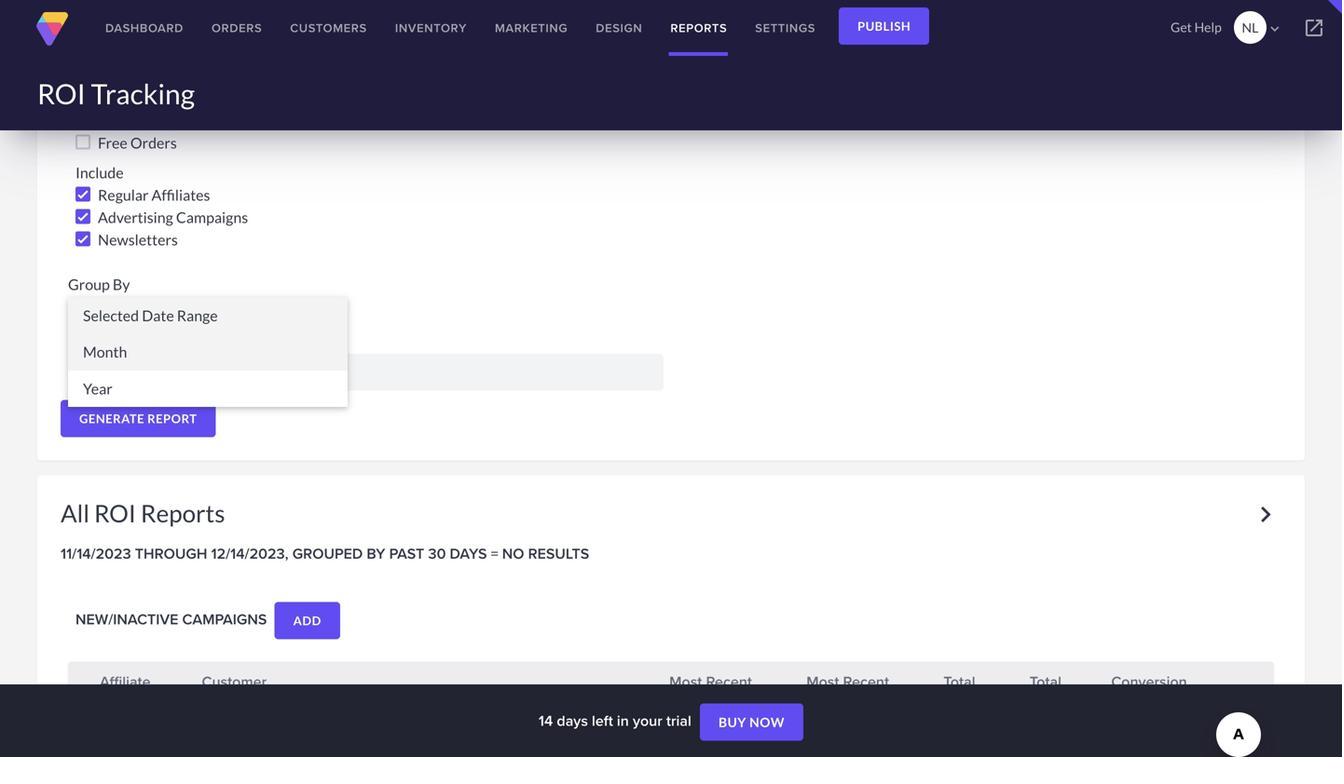 Task type: describe. For each thing, give the bounding box(es) containing it.
get
[[1171, 19, 1192, 35]]

buy
[[719, 715, 747, 731]]

days
[[557, 710, 588, 732]]

11/14/2023
[[61, 543, 131, 565]]

group for group
[[318, 680, 359, 702]]

free orders
[[98, 134, 177, 152]]

11/14/2023 through 12/14/2023, grouped by past 30 days = no results
[[61, 543, 589, 565]]

marketing
[[495, 19, 568, 37]]

30
[[428, 543, 446, 565]]

dashboard
[[105, 19, 184, 37]]


[[1267, 20, 1283, 37]]

settings
[[755, 19, 816, 37]]

group for group by
[[68, 275, 110, 294]]

tracking url
[[526, 680, 614, 702]]

url
[[586, 680, 614, 702]]

most recent
[[807, 671, 889, 693]]

customer
[[202, 671, 267, 693]]

0 vertical spatial orders
[[212, 19, 262, 37]]

1 horizontal spatial reports
[[671, 19, 727, 37]]

help
[[1195, 19, 1222, 35]]

all
[[61, 499, 89, 528]]

conversion
[[1111, 671, 1187, 693]]

12/14/2023,
[[211, 543, 289, 565]]

roi tracking
[[37, 77, 195, 110]]

past
[[389, 543, 424, 565]]

add
[[293, 614, 321, 629]]

through
[[135, 543, 207, 565]]

1 vertical spatial roi
[[94, 499, 136, 528]]

in
[[617, 710, 629, 732]]

campaign
[[406, 680, 474, 702]]

most for most recent
[[807, 671, 839, 693]]

most for most recent click
[[669, 671, 702, 693]]

days
[[450, 543, 487, 565]]

0 horizontal spatial reports
[[141, 499, 225, 528]]

trial
[[666, 710, 691, 732]]

0 horizontal spatial orders
[[130, 134, 177, 152]]

by
[[113, 275, 130, 294]]

date
[[142, 307, 174, 325]]

selected date range
[[83, 307, 218, 325]]

design
[[596, 19, 643, 37]]

14 days left in your trial
[[539, 710, 695, 732]]

results
[[528, 543, 589, 565]]

group by
[[68, 275, 133, 294]]

1 total from the left
[[944, 671, 976, 693]]

buy now
[[719, 715, 785, 731]]

0 vertical spatial tracking
[[91, 77, 195, 110]]

14
[[539, 710, 553, 732]]

recent for most recent click
[[706, 671, 752, 693]]

new/inactive campaigns
[[76, 609, 275, 630]]

0 horizontal spatial roi
[[37, 77, 86, 110]]

nl
[[1242, 20, 1259, 35]]

report
[[147, 412, 197, 426]]

new/inactive
[[76, 609, 178, 630]]

generate report
[[79, 412, 197, 426]]

left
[[592, 710, 613, 732]]

campaigns for new/inactive
[[182, 609, 267, 630]]

generate report link
[[61, 400, 216, 438]]

dashboard link
[[91, 0, 198, 56]]



Task type: locate. For each thing, give the bounding box(es) containing it.
1 horizontal spatial recent
[[843, 671, 889, 693]]

year
[[83, 380, 113, 398]]

nl 
[[1242, 20, 1283, 37]]

1 vertical spatial orders
[[130, 134, 177, 152]]

inventory
[[395, 19, 467, 37]]

2 recent from the left
[[843, 671, 889, 693]]

campaigns
[[176, 208, 248, 227], [182, 609, 267, 630]]

publish
[[858, 19, 911, 34]]

orders
[[212, 19, 262, 37], [130, 134, 177, 152]]

tracking
[[91, 77, 195, 110], [526, 680, 583, 702]]

no
[[502, 543, 524, 565]]

most recent click
[[669, 671, 752, 711]]

selected
[[83, 307, 139, 325]]

campaigns down affiliates
[[176, 208, 248, 227]]

group left by
[[68, 275, 110, 294]]

tracking up 14
[[526, 680, 583, 702]]

1 horizontal spatial most
[[807, 671, 839, 693]]

recent for most recent
[[843, 671, 889, 693]]

range
[[177, 307, 218, 325]]

None text field
[[68, 354, 664, 391]]

click
[[669, 689, 702, 711]]

affiliateid
[[68, 331, 139, 349]]

roi
[[37, 77, 86, 110], [94, 499, 136, 528]]

1 vertical spatial campaigns
[[182, 609, 267, 630]]

orders left 'customers'
[[212, 19, 262, 37]]

reports up through
[[141, 499, 225, 528]]

affiliates
[[151, 186, 210, 204]]

exclude
[[76, 111, 129, 130]]

0 horizontal spatial total
[[944, 671, 976, 693]]

campaigns for advertising
[[176, 208, 248, 227]]

generate
[[79, 412, 145, 426]]

1 horizontal spatial roi
[[94, 499, 136, 528]]

0 horizontal spatial tracking
[[91, 77, 195, 110]]

recent inside most recent click
[[706, 671, 752, 693]]

advertising campaigns
[[98, 208, 248, 227]]

advertising
[[98, 208, 173, 227]]

1 horizontal spatial orders
[[212, 19, 262, 37]]

1 horizontal spatial total
[[1030, 671, 1062, 693]]

2 total from the left
[[1030, 671, 1062, 693]]

free
[[98, 134, 128, 152]]

customers
[[290, 19, 367, 37]]

0 horizontal spatial group
[[68, 275, 110, 294]]

your
[[633, 710, 663, 732]]

0 vertical spatial reports
[[671, 19, 727, 37]]

include
[[76, 164, 126, 182]]

1 horizontal spatial group
[[318, 680, 359, 702]]

regular
[[98, 186, 149, 204]]

roi up exclude
[[37, 77, 86, 110]]

all roi reports
[[61, 499, 225, 528]]

=
[[491, 543, 498, 565]]

tracking up exclude
[[91, 77, 195, 110]]

roi right "all" in the bottom left of the page
[[94, 499, 136, 528]]

total
[[944, 671, 976, 693], [1030, 671, 1062, 693]]

expand_more
[[1250, 499, 1282, 531]]

affiliate
[[100, 671, 151, 693]]

group
[[68, 275, 110, 294], [318, 680, 359, 702]]

1 vertical spatial reports
[[141, 499, 225, 528]]

2 most from the left
[[807, 671, 839, 693]]

most inside most recent click
[[669, 671, 702, 693]]

1 vertical spatial tracking
[[526, 680, 583, 702]]

1 vertical spatial group
[[318, 680, 359, 702]]

add link
[[275, 603, 340, 640]]

regular affiliates
[[98, 186, 210, 204]]

0 vertical spatial group
[[68, 275, 110, 294]]


[[1303, 17, 1325, 39]]

 link
[[1286, 0, 1342, 56]]

newsletters
[[98, 231, 178, 249]]

group down add link
[[318, 680, 359, 702]]

reports
[[671, 19, 727, 37], [141, 499, 225, 528]]

1 most from the left
[[669, 671, 702, 693]]

grouped
[[292, 543, 363, 565]]

0 horizontal spatial recent
[[706, 671, 752, 693]]

get help
[[1171, 19, 1222, 35]]

month
[[83, 343, 127, 361]]

campaigns up customer
[[182, 609, 267, 630]]

0 vertical spatial roi
[[37, 77, 86, 110]]

most
[[669, 671, 702, 693], [807, 671, 839, 693]]

orders right free
[[130, 134, 177, 152]]

0 horizontal spatial most
[[669, 671, 702, 693]]

by
[[367, 543, 385, 565]]

now
[[750, 715, 785, 731]]

0 vertical spatial campaigns
[[176, 208, 248, 227]]

buy now link
[[700, 704, 804, 742]]

reports right design
[[671, 19, 727, 37]]

1 horizontal spatial tracking
[[526, 680, 583, 702]]

1 recent from the left
[[706, 671, 752, 693]]

publish button
[[839, 7, 930, 45]]

recent
[[706, 671, 752, 693], [843, 671, 889, 693]]



Task type: vqa. For each thing, say whether or not it's contained in the screenshot.
*
no



